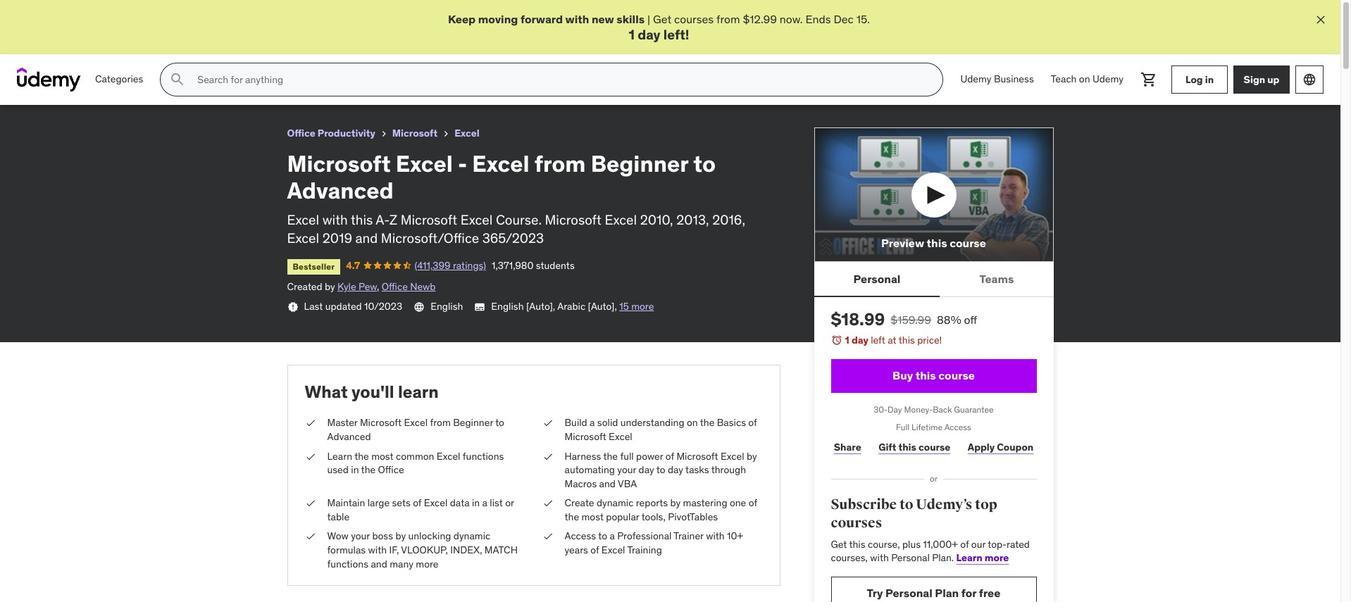 Task type: describe. For each thing, give the bounding box(es) containing it.
index,
[[450, 544, 482, 557]]

0 vertical spatial or
[[930, 473, 938, 484]]

for
[[962, 586, 977, 601]]

personal button
[[814, 262, 940, 296]]

vba
[[618, 478, 637, 490]]

try
[[867, 586, 883, 601]]

the right used
[[361, 464, 376, 476]]

gift this course link
[[876, 434, 954, 462]]

learn more link
[[957, 552, 1009, 565]]

microsoft up the students
[[545, 211, 602, 228]]

training
[[627, 544, 662, 557]]

[auto]
[[588, 300, 615, 313]]

1 day left at this price!
[[845, 334, 942, 347]]

bestseller
[[293, 261, 335, 272]]

by inside harness the full power of microsoft excel by automating your day to day tasks through macros and vba
[[747, 450, 757, 463]]

a inside maintain large sets of excel data in a list or table
[[482, 497, 488, 510]]

15 more button
[[620, 300, 654, 314]]

day left left
[[852, 334, 869, 347]]

1,371,980
[[492, 259, 534, 272]]

more inside 'wow your boss by unlocking dynamic formulas with if, vlookup, index, match functions and many more'
[[416, 558, 439, 571]]

xsmall image left excel link
[[441, 128, 452, 140]]

excel link
[[455, 125, 480, 142]]

1 horizontal spatial ,
[[615, 300, 617, 313]]

this for preview
[[927, 236, 948, 250]]

access inside 30-day money-back guarantee full lifetime access
[[945, 422, 972, 433]]

preview
[[882, 236, 925, 250]]

$12.99
[[743, 12, 777, 26]]

buy
[[893, 369, 913, 383]]

course for gift this course
[[919, 441, 951, 454]]

$18.99 $159.99 88% off
[[831, 309, 978, 331]]

learn
[[398, 381, 439, 403]]

many
[[390, 558, 414, 571]]

microsoft excel - excel from beginner to advanced excel with this a-z microsoft excel course. microsoft excel 2010, 2013, 2016, excel 2019 and microsoft/office 365/2023
[[287, 149, 745, 247]]

excel inside learn the most common excel functions used in the office
[[437, 450, 460, 463]]

our
[[972, 538, 986, 551]]

microsoft inside harness the full power of microsoft excel by automating your day to day tasks through macros and vba
[[677, 450, 718, 463]]

get inside 'keep moving forward with new skills | get courses from $12.99 now. ends dec 15. 1 day left!'
[[653, 12, 672, 26]]

microsoft down office productivity link at top left
[[287, 149, 391, 178]]

teach on udemy link
[[1043, 63, 1132, 97]]

maintain
[[327, 497, 365, 510]]

master microsoft excel from beginner to advanced
[[327, 417, 505, 443]]

large
[[368, 497, 390, 510]]

shopping cart with 0 items image
[[1141, 71, 1158, 88]]

xsmall image for learn the most common excel functions used in the office
[[305, 450, 316, 464]]

understanding
[[621, 417, 685, 429]]

closed captions image
[[474, 301, 486, 313]]

functions inside learn the most common excel functions used in the office
[[463, 450, 504, 463]]

of inside harness the full power of microsoft excel by automating your day to day tasks through macros and vba
[[666, 450, 674, 463]]

office productivity
[[287, 127, 375, 140]]

master
[[327, 417, 358, 429]]

up
[[1268, 73, 1280, 86]]

1 horizontal spatial on
[[1079, 73, 1090, 86]]

top
[[975, 496, 998, 514]]

learn for learn more
[[957, 552, 983, 565]]

10+
[[727, 530, 744, 543]]

15
[[620, 300, 629, 313]]

log
[[1186, 73, 1203, 86]]

microsoft inside the build a solid understanding on the basics of microsoft excel
[[565, 430, 607, 443]]

one
[[730, 497, 746, 510]]

and inside 'wow your boss by unlocking dynamic formulas with if, vlookup, index, match functions and many more'
[[371, 558, 387, 571]]

in inside maintain large sets of excel data in a list or table
[[472, 497, 480, 510]]

to inside harness the full power of microsoft excel by automating your day to day tasks through macros and vba
[[657, 464, 666, 476]]

by inside 'wow your boss by unlocking dynamic formulas with if, vlookup, index, match functions and many more'
[[396, 530, 406, 543]]

microsoft/office
[[381, 230, 479, 247]]

preview this course button
[[814, 128, 1054, 262]]

day inside 'keep moving forward with new skills | get courses from $12.99 now. ends dec 15. 1 day left!'
[[638, 26, 661, 43]]

xsmall image for access to a professional trainer with 10+ years of excel training
[[542, 530, 554, 544]]

with inside get this course, plus 11,000+ of our top-rated courses, with personal plan.
[[870, 552, 889, 565]]

a inside the build a solid understanding on the basics of microsoft excel
[[590, 417, 595, 429]]

$159.99
[[891, 313, 932, 327]]

0 vertical spatial in
[[1205, 73, 1214, 86]]

subscribe to udemy's top courses
[[831, 496, 998, 532]]

office productivity link
[[287, 125, 375, 142]]

0 vertical spatial office
[[287, 127, 315, 140]]

data
[[450, 497, 470, 510]]

of inside the build a solid understanding on the basics of microsoft excel
[[749, 417, 757, 429]]

from inside master microsoft excel from beginner to advanced
[[430, 417, 451, 429]]

of inside access to a professional trainer with 10+ years of excel training
[[591, 544, 599, 557]]

course.
[[496, 211, 542, 228]]

course for buy this course
[[939, 369, 975, 383]]

reports
[[636, 497, 668, 510]]

sign up link
[[1234, 66, 1290, 94]]

english for english
[[431, 300, 463, 313]]

of inside maintain large sets of excel data in a list or table
[[413, 497, 422, 510]]

2013,
[[677, 211, 709, 228]]

choose a language image
[[1303, 73, 1317, 87]]

last updated 10/2023
[[304, 300, 402, 313]]

xsmall image for build a solid understanding on the basics of microsoft excel
[[542, 417, 554, 430]]

in inside learn the most common excel functions used in the office
[[351, 464, 359, 476]]

wow your boss by unlocking dynamic formulas with if, vlookup, index, match functions and many more
[[327, 530, 518, 571]]

course for preview this course
[[950, 236, 986, 250]]

productivity
[[318, 127, 375, 140]]

personal inside get this course, plus 11,000+ of our top-rated courses, with personal plan.
[[892, 552, 930, 565]]

plan
[[935, 586, 959, 601]]

1 horizontal spatial more
[[631, 300, 654, 313]]

mastering
[[683, 497, 728, 510]]

coupon
[[997, 441, 1034, 454]]

students
[[536, 259, 575, 272]]

this right 'at' on the right bottom of page
[[899, 334, 915, 347]]

match
[[485, 544, 518, 557]]

keep
[[448, 12, 476, 26]]

apply coupon button
[[965, 434, 1037, 462]]

your inside 'wow your boss by unlocking dynamic formulas with if, vlookup, index, match functions and many more'
[[351, 530, 370, 543]]

microsoft inside master microsoft excel from beginner to advanced
[[360, 417, 402, 429]]

off
[[964, 313, 978, 327]]

kyle pew link
[[338, 281, 377, 293]]

2010,
[[640, 211, 673, 228]]

create dynamic reports by mastering one of the most popular tools, pivottables
[[565, 497, 757, 523]]

to inside the subscribe to udemy's top courses
[[900, 496, 914, 514]]

udemy's
[[916, 496, 973, 514]]

what
[[305, 381, 348, 403]]

buy this course button
[[831, 359, 1037, 393]]

beginner inside microsoft excel - excel from beginner to advanced excel with this a-z microsoft excel course. microsoft excel 2010, 2013, 2016, excel 2019 and microsoft/office 365/2023
[[591, 149, 689, 178]]

11,000+
[[923, 538, 958, 551]]

lifetime
[[912, 422, 943, 433]]

left!
[[664, 26, 690, 43]]

with inside microsoft excel - excel from beginner to advanced excel with this a-z microsoft excel course. microsoft excel 2010, 2013, 2016, excel 2019 and microsoft/office 365/2023
[[323, 211, 348, 228]]

professional
[[617, 530, 672, 543]]

english [auto], arabic [auto] , 15 more
[[491, 300, 654, 313]]

1 horizontal spatial 1
[[845, 334, 850, 347]]

udemy image
[[17, 68, 81, 92]]

by inside create dynamic reports by mastering one of the most popular tools, pivottables
[[670, 497, 681, 510]]

this for buy
[[916, 369, 936, 383]]

the inside harness the full power of microsoft excel by automating your day to day tasks through macros and vba
[[604, 450, 618, 463]]

xsmall image for maintain large sets of excel data in a list or table
[[305, 497, 316, 511]]

price!
[[918, 334, 942, 347]]

harness the full power of microsoft excel by automating your day to day tasks through macros and vba
[[565, 450, 757, 490]]

pivottables
[[668, 511, 718, 523]]

moving
[[478, 12, 518, 26]]

preview this course
[[882, 236, 986, 250]]



Task type: vqa. For each thing, say whether or not it's contained in the screenshot.
KEEP
yes



Task type: locate. For each thing, give the bounding box(es) containing it.
15.
[[857, 12, 870, 26]]

dynamic up index,
[[454, 530, 491, 543]]

or up udemy's
[[930, 473, 938, 484]]

day down power
[[639, 464, 654, 476]]

0 horizontal spatial dynamic
[[454, 530, 491, 543]]

microsoft down build
[[565, 430, 607, 443]]

xsmall image left microsoft link
[[378, 128, 390, 140]]

beginner inside master microsoft excel from beginner to advanced
[[453, 417, 493, 429]]

access down back
[[945, 422, 972, 433]]

0 horizontal spatial from
[[430, 417, 451, 429]]

1 english from the left
[[431, 300, 463, 313]]

categories button
[[87, 63, 152, 97]]

by
[[325, 281, 335, 293], [747, 450, 757, 463], [670, 497, 681, 510], [396, 530, 406, 543]]

on left the basics
[[687, 417, 698, 429]]

1,371,980 students
[[492, 259, 575, 272]]

1 vertical spatial functions
[[327, 558, 369, 571]]

1 vertical spatial advanced
[[327, 430, 371, 443]]

xsmall image left master
[[305, 417, 316, 430]]

1 vertical spatial personal
[[892, 552, 930, 565]]

0 vertical spatial your
[[618, 464, 636, 476]]

0 horizontal spatial access
[[565, 530, 596, 543]]

of right the basics
[[749, 417, 757, 429]]

xsmall image left years
[[542, 530, 554, 544]]

0 vertical spatial advanced
[[287, 176, 394, 205]]

and left the many
[[371, 558, 387, 571]]

1 horizontal spatial functions
[[463, 450, 504, 463]]

2019
[[323, 230, 352, 247]]

tab list
[[814, 262, 1054, 298]]

advanced
[[287, 176, 394, 205], [327, 430, 371, 443]]

a down popular
[[610, 530, 615, 543]]

courses down subscribe
[[831, 514, 883, 532]]

of right one
[[749, 497, 757, 510]]

0 vertical spatial courses
[[674, 12, 714, 26]]

years
[[565, 544, 588, 557]]

microsoft up microsoft/office
[[401, 211, 457, 228]]

course up back
[[939, 369, 975, 383]]

in right log
[[1205, 73, 1214, 86]]

learn the most common excel functions used in the office
[[327, 450, 504, 476]]

0 vertical spatial course
[[950, 236, 986, 250]]

1 vertical spatial courses
[[831, 514, 883, 532]]

log in
[[1186, 73, 1214, 86]]

on inside the build a solid understanding on the basics of microsoft excel
[[687, 417, 698, 429]]

try personal plan for free link
[[831, 577, 1037, 602]]

2 udemy from the left
[[1093, 73, 1124, 86]]

88%
[[937, 313, 962, 327]]

your inside harness the full power of microsoft excel by automating your day to day tasks through macros and vba
[[618, 464, 636, 476]]

in right the data
[[472, 497, 480, 510]]

1 vertical spatial on
[[687, 417, 698, 429]]

with down "course,"
[[870, 552, 889, 565]]

most inside learn the most common excel functions used in the office
[[371, 450, 394, 463]]

course down "lifetime"
[[919, 441, 951, 454]]

learn for learn the most common excel functions used in the office
[[327, 450, 352, 463]]

the down master
[[355, 450, 369, 463]]

build
[[565, 417, 587, 429]]

wow
[[327, 530, 349, 543]]

the down create
[[565, 511, 579, 523]]

courses inside 'keep moving forward with new skills | get courses from $12.99 now. ends dec 15. 1 day left!'
[[674, 12, 714, 26]]

updated
[[325, 300, 362, 313]]

from up course. on the top left
[[535, 149, 586, 178]]

from left the $12.99
[[717, 12, 740, 26]]

-
[[458, 149, 467, 178]]

plus
[[903, 538, 921, 551]]

2 vertical spatial a
[[610, 530, 615, 543]]

2 english from the left
[[491, 300, 524, 313]]

1 vertical spatial 1
[[845, 334, 850, 347]]

xsmall image left last
[[287, 302, 298, 313]]

with inside 'keep moving forward with new skills | get courses from $12.99 now. ends dec 15. 1 day left!'
[[566, 12, 589, 26]]

tools,
[[642, 511, 666, 523]]

advanced down master
[[327, 430, 371, 443]]

day left tasks
[[668, 464, 684, 476]]

0 horizontal spatial get
[[653, 12, 672, 26]]

this inside the gift this course link
[[899, 441, 917, 454]]

udemy left business
[[961, 73, 992, 86]]

excel inside the build a solid understanding on the basics of microsoft excel
[[609, 430, 633, 443]]

xsmall image for last updated 10/2023
[[287, 302, 298, 313]]

, left "15"
[[615, 300, 617, 313]]

30-day money-back guarantee full lifetime access
[[874, 404, 994, 433]]

get right |
[[653, 12, 672, 26]]

more down vlookup,
[[416, 558, 439, 571]]

office down common
[[378, 464, 404, 476]]

forward
[[521, 12, 563, 26]]

more down top-
[[985, 552, 1009, 565]]

automating
[[565, 464, 615, 476]]

1
[[629, 26, 635, 43], [845, 334, 850, 347]]

and down the a- on the top of the page
[[356, 230, 378, 247]]

most down create
[[582, 511, 604, 523]]

1 vertical spatial ,
[[615, 300, 617, 313]]

and left the vba
[[599, 478, 616, 490]]

xsmall image left wow at the bottom left of the page
[[305, 530, 316, 544]]

this right gift
[[899, 441, 917, 454]]

with left 10+ on the right bottom of page
[[706, 530, 725, 543]]

macros
[[565, 478, 597, 490]]

1 vertical spatial your
[[351, 530, 370, 543]]

1 inside 'keep moving forward with new skills | get courses from $12.99 now. ends dec 15. 1 day left!'
[[629, 26, 635, 43]]

this inside preview this course button
[[927, 236, 948, 250]]

english for english [auto], arabic [auto] , 15 more
[[491, 300, 524, 313]]

xsmall image
[[441, 128, 452, 140], [542, 417, 554, 430], [305, 450, 316, 464], [542, 450, 554, 464], [305, 530, 316, 544], [542, 530, 554, 544]]

through
[[712, 464, 746, 476]]

the inside create dynamic reports by mastering one of the most popular tools, pivottables
[[565, 511, 579, 523]]

microsoft down you'll
[[360, 417, 402, 429]]

learn up used
[[327, 450, 352, 463]]

access inside access to a professional trainer with 10+ years of excel training
[[565, 530, 596, 543]]

1 horizontal spatial a
[[590, 417, 595, 429]]

office newb link
[[382, 281, 436, 293]]

of right years
[[591, 544, 599, 557]]

full
[[620, 450, 634, 463]]

in
[[1205, 73, 1214, 86], [351, 464, 359, 476], [472, 497, 480, 510]]

with up 2019
[[323, 211, 348, 228]]

learn down our
[[957, 552, 983, 565]]

1 horizontal spatial beginner
[[591, 149, 689, 178]]

dynamic
[[597, 497, 634, 510], [454, 530, 491, 543]]

0 horizontal spatial more
[[416, 558, 439, 571]]

1 horizontal spatial most
[[582, 511, 604, 523]]

1 vertical spatial access
[[565, 530, 596, 543]]

your up formulas
[[351, 530, 370, 543]]

personal inside button
[[854, 272, 901, 286]]

microsoft up tasks
[[677, 450, 718, 463]]

course inside button
[[950, 236, 986, 250]]

personal down preview on the right
[[854, 272, 901, 286]]

buy this course
[[893, 369, 975, 383]]

harness
[[565, 450, 601, 463]]

or inside maintain large sets of excel data in a list or table
[[505, 497, 514, 510]]

and inside harness the full power of microsoft excel by automating your day to day tasks through macros and vba
[[599, 478, 616, 490]]

this right preview on the right
[[927, 236, 948, 250]]

more
[[631, 300, 654, 313], [985, 552, 1009, 565], [416, 558, 439, 571]]

2 vertical spatial and
[[371, 558, 387, 571]]

excel inside harness the full power of microsoft excel by automating your day to day tasks through macros and vba
[[721, 450, 745, 463]]

and inside microsoft excel - excel from beginner to advanced excel with this a-z microsoft excel course. microsoft excel 2010, 2013, 2016, excel 2019 and microsoft/office 365/2023
[[356, 230, 378, 247]]

Search for anything text field
[[195, 68, 926, 92]]

0 vertical spatial functions
[[463, 450, 504, 463]]

xsmall image left create
[[542, 497, 554, 511]]

with inside 'wow your boss by unlocking dynamic formulas with if, vlookup, index, match functions and many more'
[[368, 544, 387, 557]]

1 vertical spatial dynamic
[[454, 530, 491, 543]]

0 horizontal spatial learn
[[327, 450, 352, 463]]

0 horizontal spatial ,
[[377, 281, 379, 293]]

1 horizontal spatial udemy
[[1093, 73, 1124, 86]]

1 horizontal spatial courses
[[831, 514, 883, 532]]

learn inside learn the most common excel functions used in the office
[[327, 450, 352, 463]]

subscribe
[[831, 496, 897, 514]]

1 horizontal spatial in
[[472, 497, 480, 510]]

most
[[371, 450, 394, 463], [582, 511, 604, 523]]

1 vertical spatial in
[[351, 464, 359, 476]]

2 vertical spatial personal
[[886, 586, 933, 601]]

0 horizontal spatial courses
[[674, 12, 714, 26]]

on
[[1079, 73, 1090, 86], [687, 417, 698, 429]]

a left solid
[[590, 417, 595, 429]]

1 vertical spatial course
[[939, 369, 975, 383]]

xsmall image left used
[[305, 450, 316, 464]]

1 vertical spatial a
[[482, 497, 488, 510]]

access up years
[[565, 530, 596, 543]]

or right list on the left of the page
[[505, 497, 514, 510]]

of right power
[[666, 450, 674, 463]]

microsoft left excel link
[[392, 127, 438, 140]]

this right buy
[[916, 369, 936, 383]]

beginner up learn the most common excel functions used in the office
[[453, 417, 493, 429]]

this inside microsoft excel - excel from beginner to advanced excel with this a-z microsoft excel course. microsoft excel 2010, 2013, 2016, excel 2019 and microsoft/office 365/2023
[[351, 211, 373, 228]]

get inside get this course, plus 11,000+ of our top-rated courses, with personal plan.
[[831, 538, 847, 551]]

1 vertical spatial learn
[[957, 552, 983, 565]]

created by kyle pew , office newb
[[287, 281, 436, 293]]

submit search image
[[169, 71, 186, 88]]

0 horizontal spatial a
[[482, 497, 488, 510]]

from down learn
[[430, 417, 451, 429]]

your
[[618, 464, 636, 476], [351, 530, 370, 543]]

0 vertical spatial and
[[356, 230, 378, 247]]

2 horizontal spatial in
[[1205, 73, 1214, 86]]

0 vertical spatial personal
[[854, 272, 901, 286]]

xsmall image left table
[[305, 497, 316, 511]]

2 horizontal spatial from
[[717, 12, 740, 26]]

office left productivity
[[287, 127, 315, 140]]

most left common
[[371, 450, 394, 463]]

advanced up 2019
[[287, 176, 394, 205]]

2 vertical spatial in
[[472, 497, 480, 510]]

share button
[[831, 434, 865, 462]]

advanced inside microsoft excel - excel from beginner to advanced excel with this a-z microsoft excel course. microsoft excel 2010, 2013, 2016, excel 2019 and microsoft/office 365/2023
[[287, 176, 394, 205]]

a-
[[376, 211, 390, 228]]

the inside the build a solid understanding on the basics of microsoft excel
[[700, 417, 715, 429]]

0 vertical spatial beginner
[[591, 149, 689, 178]]

0 vertical spatial from
[[717, 12, 740, 26]]

2 vertical spatial office
[[378, 464, 404, 476]]

plan.
[[932, 552, 954, 565]]

guarantee
[[954, 404, 994, 415]]

from inside 'keep moving forward with new skills | get courses from $12.99 now. ends dec 15. 1 day left!'
[[717, 12, 740, 26]]

0 horizontal spatial english
[[431, 300, 463, 313]]

to inside master microsoft excel from beginner to advanced
[[496, 417, 505, 429]]

personal down plus
[[892, 552, 930, 565]]

dynamic up popular
[[597, 497, 634, 510]]

(411,399
[[415, 259, 451, 272]]

course inside button
[[939, 369, 975, 383]]

1 vertical spatial most
[[582, 511, 604, 523]]

with down boss
[[368, 544, 387, 557]]

30-
[[874, 404, 888, 415]]

ratings)
[[453, 259, 486, 272]]

xsmall image for wow your boss by unlocking dynamic formulas with if, vlookup, index, match functions and many more
[[305, 530, 316, 544]]

udemy left shopping cart with 0 items image
[[1093, 73, 1124, 86]]

0 vertical spatial a
[[590, 417, 595, 429]]

beginner
[[591, 149, 689, 178], [453, 417, 493, 429]]

english right course language image
[[431, 300, 463, 313]]

in right used
[[351, 464, 359, 476]]

0 vertical spatial access
[[945, 422, 972, 433]]

excel inside master microsoft excel from beginner to advanced
[[404, 417, 428, 429]]

1 horizontal spatial from
[[535, 149, 586, 178]]

excel inside maintain large sets of excel data in a list or table
[[424, 497, 448, 510]]

0 horizontal spatial udemy
[[961, 73, 992, 86]]

0 horizontal spatial functions
[[327, 558, 369, 571]]

the left the basics
[[700, 417, 715, 429]]

0 vertical spatial most
[[371, 450, 394, 463]]

functions up list on the left of the page
[[463, 450, 504, 463]]

full
[[896, 422, 910, 433]]

now.
[[780, 12, 803, 26]]

share
[[834, 441, 862, 454]]

courses up the left!
[[674, 12, 714, 26]]

0 vertical spatial learn
[[327, 450, 352, 463]]

this for get
[[849, 538, 866, 551]]

the left "full"
[[604, 450, 618, 463]]

this left the a- on the top of the page
[[351, 211, 373, 228]]

create
[[565, 497, 594, 510]]

0 horizontal spatial in
[[351, 464, 359, 476]]

of left our
[[961, 538, 969, 551]]

the
[[700, 417, 715, 429], [355, 450, 369, 463], [604, 450, 618, 463], [361, 464, 376, 476], [565, 511, 579, 523]]

learn more
[[957, 552, 1009, 565]]

0 horizontal spatial most
[[371, 450, 394, 463]]

1 horizontal spatial english
[[491, 300, 524, 313]]

, up 10/2023
[[377, 281, 379, 293]]

0 horizontal spatial or
[[505, 497, 514, 510]]

office up 10/2023
[[382, 281, 408, 293]]

1 vertical spatial beginner
[[453, 417, 493, 429]]

newb
[[410, 281, 436, 293]]

functions inside 'wow your boss by unlocking dynamic formulas with if, vlookup, index, match functions and many more'
[[327, 558, 369, 571]]

on right teach
[[1079, 73, 1090, 86]]

to inside microsoft excel - excel from beginner to advanced excel with this a-z microsoft excel course. microsoft excel 2010, 2013, 2016, excel 2019 and microsoft/office 365/2023
[[694, 149, 716, 178]]

day down |
[[638, 26, 661, 43]]

1 vertical spatial get
[[831, 538, 847, 551]]

new
[[592, 12, 614, 26]]

2 vertical spatial course
[[919, 441, 951, 454]]

this inside get this course, plus 11,000+ of our top-rated courses, with personal plan.
[[849, 538, 866, 551]]

functions down formulas
[[327, 558, 369, 571]]

build a solid understanding on the basics of microsoft excel
[[565, 417, 757, 443]]

of right sets
[[413, 497, 422, 510]]

1 horizontal spatial dynamic
[[597, 497, 634, 510]]

keep moving forward with new skills | get courses from $12.99 now. ends dec 15. 1 day left!
[[448, 12, 870, 43]]

1 horizontal spatial access
[[945, 422, 972, 433]]

xsmall image left build
[[542, 417, 554, 430]]

tab list containing personal
[[814, 262, 1054, 298]]

0 vertical spatial get
[[653, 12, 672, 26]]

0 vertical spatial ,
[[377, 281, 379, 293]]

ends
[[806, 12, 831, 26]]

course language image
[[414, 302, 425, 313]]

a left list on the left of the page
[[482, 497, 488, 510]]

of inside get this course, plus 11,000+ of our top-rated courses, with personal plan.
[[961, 538, 969, 551]]

xsmall image for harness the full power of microsoft excel by automating your day to day tasks through macros and vba
[[542, 450, 554, 464]]

teach
[[1051, 73, 1077, 86]]

xsmall image for create dynamic reports by mastering one of the most popular tools, pivottables
[[542, 497, 554, 511]]

1 vertical spatial from
[[535, 149, 586, 178]]

0 horizontal spatial on
[[687, 417, 698, 429]]

excel inside access to a professional trainer with 10+ years of excel training
[[602, 544, 625, 557]]

xsmall image
[[378, 128, 390, 140], [287, 302, 298, 313], [305, 417, 316, 430], [305, 497, 316, 511], [542, 497, 554, 511]]

advanced inside master microsoft excel from beginner to advanced
[[327, 430, 371, 443]]

microsoft
[[392, 127, 438, 140], [287, 149, 391, 178], [401, 211, 457, 228], [545, 211, 602, 228], [360, 417, 402, 429], [565, 430, 607, 443], [677, 450, 718, 463]]

office inside learn the most common excel functions used in the office
[[378, 464, 404, 476]]

0 vertical spatial dynamic
[[597, 497, 634, 510]]

last
[[304, 300, 323, 313]]

list
[[490, 497, 503, 510]]

of inside create dynamic reports by mastering one of the most popular tools, pivottables
[[749, 497, 757, 510]]

your down "full"
[[618, 464, 636, 476]]

1 vertical spatial or
[[505, 497, 514, 510]]

dynamic inside 'wow your boss by unlocking dynamic formulas with if, vlookup, index, match functions and many more'
[[454, 530, 491, 543]]

udemy
[[961, 73, 992, 86], [1093, 73, 1124, 86]]

1 horizontal spatial or
[[930, 473, 938, 484]]

1 udemy from the left
[[961, 73, 992, 86]]

0 horizontal spatial beginner
[[453, 417, 493, 429]]

access to a professional trainer with 10+ years of excel training
[[565, 530, 744, 557]]

dynamic inside create dynamic reports by mastering one of the most popular tools, pivottables
[[597, 497, 634, 510]]

business
[[994, 73, 1034, 86]]

2 horizontal spatial more
[[985, 552, 1009, 565]]

1 vertical spatial office
[[382, 281, 408, 293]]

beginner up '2010,'
[[591, 149, 689, 178]]

most inside create dynamic reports by mastering one of the most popular tools, pivottables
[[582, 511, 604, 523]]

from inside microsoft excel - excel from beginner to advanced excel with this a-z microsoft excel course. microsoft excel 2010, 2013, 2016, excel 2019 and microsoft/office 365/2023
[[535, 149, 586, 178]]

10/2023
[[364, 300, 402, 313]]

close image
[[1314, 13, 1328, 27]]

1 horizontal spatial your
[[618, 464, 636, 476]]

1 right alarm image
[[845, 334, 850, 347]]

this for gift
[[899, 441, 917, 454]]

1 horizontal spatial get
[[831, 538, 847, 551]]

solid
[[597, 417, 618, 429]]

to inside access to a professional trainer with 10+ years of excel training
[[598, 530, 607, 543]]

courses inside the subscribe to udemy's top courses
[[831, 514, 883, 532]]

0 vertical spatial 1
[[629, 26, 635, 43]]

xsmall image left harness
[[542, 450, 554, 464]]

1 horizontal spatial learn
[[957, 552, 983, 565]]

apply coupon
[[968, 441, 1034, 454]]

0 horizontal spatial your
[[351, 530, 370, 543]]

with
[[566, 12, 589, 26], [323, 211, 348, 228], [706, 530, 725, 543], [368, 544, 387, 557], [870, 552, 889, 565]]

teach on udemy
[[1051, 73, 1124, 86]]

skills
[[617, 12, 645, 26]]

popular
[[606, 511, 640, 523]]

back
[[933, 404, 952, 415]]

0 vertical spatial on
[[1079, 73, 1090, 86]]

1 vertical spatial and
[[599, 478, 616, 490]]

apply
[[968, 441, 995, 454]]

more right "15"
[[631, 300, 654, 313]]

a inside access to a professional trainer with 10+ years of excel training
[[610, 530, 615, 543]]

alarm image
[[831, 335, 842, 346]]

kyle
[[338, 281, 356, 293]]

[auto], arabic
[[526, 300, 586, 313]]

get up courses,
[[831, 538, 847, 551]]

unlocking
[[408, 530, 451, 543]]

english right closed captions icon
[[491, 300, 524, 313]]

with left new
[[566, 12, 589, 26]]

personal right try
[[886, 586, 933, 601]]

sets
[[392, 497, 411, 510]]

course up teams
[[950, 236, 986, 250]]

formulas
[[327, 544, 366, 557]]

2 vertical spatial from
[[430, 417, 451, 429]]

z
[[390, 211, 398, 228]]

you'll
[[352, 381, 394, 403]]

xsmall image for master microsoft excel from beginner to advanced
[[305, 417, 316, 430]]

0 horizontal spatial 1
[[629, 26, 635, 43]]

1 down skills
[[629, 26, 635, 43]]

this up courses,
[[849, 538, 866, 551]]

with inside access to a professional trainer with 10+ years of excel training
[[706, 530, 725, 543]]

personal
[[854, 272, 901, 286], [892, 552, 930, 565], [886, 586, 933, 601]]

this inside buy this course button
[[916, 369, 936, 383]]

2 horizontal spatial a
[[610, 530, 615, 543]]



